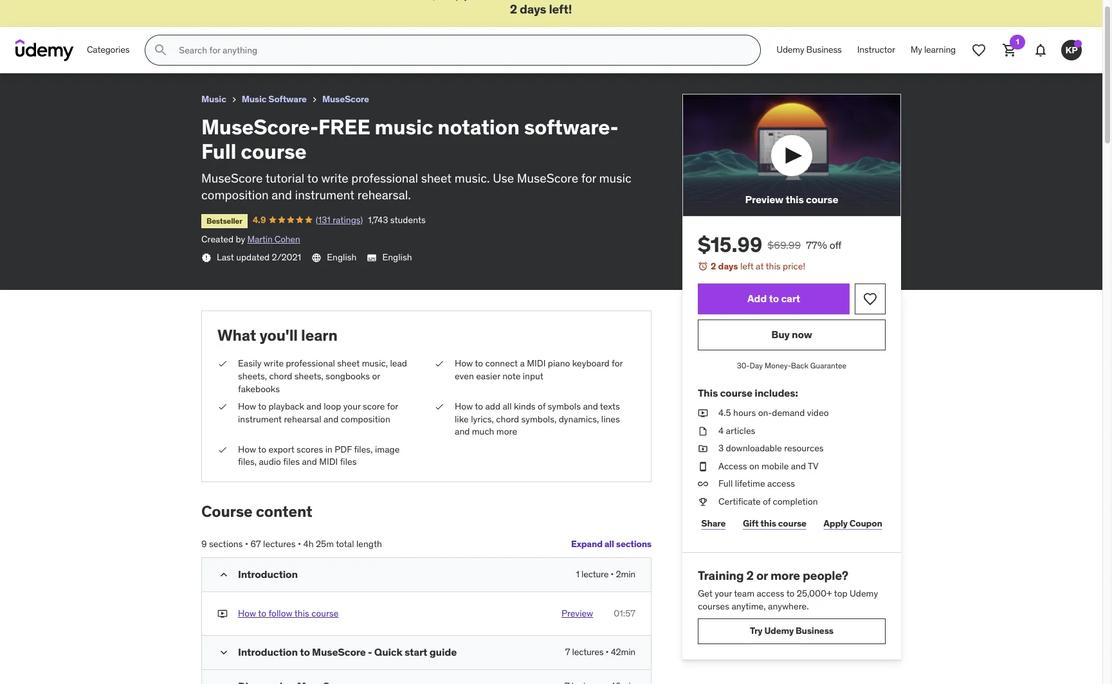 Task type: locate. For each thing, give the bounding box(es) containing it.
english right course language image
[[327, 251, 357, 263]]

files, left audio on the bottom left of page
[[238, 456, 257, 468]]

symbols,
[[521, 413, 557, 425]]

introduction for introduction
[[238, 568, 298, 581]]

left
[[740, 261, 754, 272]]

1 vertical spatial bestseller
[[206, 216, 242, 226]]

(131 ratings) up course language image
[[316, 214, 363, 226]]

chord down add
[[496, 413, 519, 425]]

music software
[[242, 93, 307, 105]]

0 vertical spatial music
[[98, 6, 127, 19]]

symbols
[[548, 401, 581, 412]]

0 vertical spatial professional
[[351, 170, 418, 186]]

your up courses
[[715, 588, 732, 600]]

bestseller up created
[[206, 216, 242, 226]]

my learning link
[[903, 35, 964, 66]]

software- for musescore-free music notation software- full course musescore tutorial to write professional sheet music. use musescore for music composition and instrument rehearsal.
[[524, 114, 618, 140]]

notation for musescore-free music notation software- full course musescore tutorial to write professional sheet music. use musescore for music composition and instrument rehearsal.
[[438, 114, 520, 140]]

days
[[520, 2, 546, 17], [718, 261, 738, 272]]

your right 'loop'
[[343, 401, 361, 412]]

preview up $15.99 $69.99 77% off
[[745, 193, 783, 206]]

access
[[767, 478, 795, 490], [757, 588, 784, 600]]

files, right pdf
[[354, 444, 373, 455]]

preview this course
[[745, 193, 838, 206]]

now
[[792, 328, 812, 341]]

introduction down follow
[[238, 646, 298, 659]]

how left follow
[[238, 608, 256, 619]]

1 link
[[994, 35, 1025, 66]]

0 horizontal spatial 1,743
[[142, 22, 162, 34]]

musescore- up the 'udemy' image
[[10, 6, 69, 19]]

music for music
[[201, 93, 226, 105]]

1 horizontal spatial chord
[[496, 413, 519, 425]]

xsmall image for 4 articles
[[698, 425, 708, 438]]

and down tutorial
[[272, 187, 292, 203]]

0 horizontal spatial more
[[496, 426, 517, 438]]

people?
[[803, 568, 848, 583]]

1 horizontal spatial more
[[771, 568, 800, 583]]

your inside how to playback and loop your score for instrument rehearsal and composition
[[343, 401, 361, 412]]

1 vertical spatial ratings)
[[333, 214, 363, 226]]

xsmall image for how to connect a midi piano keyboard for even easier note input
[[434, 358, 444, 370]]

0 vertical spatial 2
[[510, 2, 517, 17]]

musescore-free music notation software-full course
[[10, 6, 275, 19]]

1 vertical spatial 1
[[576, 569, 579, 580]]

1 horizontal spatial bestseller
[[206, 216, 242, 226]]

software- for musescore-free music notation software-full course
[[174, 6, 221, 19]]

preview for preview this course
[[745, 193, 783, 206]]

to for quick
[[300, 646, 310, 659]]

udemy
[[777, 44, 804, 56], [850, 588, 878, 600], [764, 625, 794, 637]]

xsmall image for certificate of completion
[[698, 496, 708, 509]]

to up easier
[[475, 358, 483, 369]]

to up anywhere. at the right bottom of page
[[786, 588, 795, 600]]

2 days left at this price!
[[711, 261, 805, 272]]

more right much
[[496, 426, 517, 438]]

67
[[251, 538, 261, 550]]

2 for 2 days left!
[[510, 2, 517, 17]]

to up audio on the bottom left of page
[[258, 444, 266, 455]]

course inside musescore-free music notation software- full course musescore tutorial to write professional sheet music. use musescore for music composition and instrument rehearsal.
[[241, 139, 307, 165]]

2min
[[616, 569, 636, 580]]

1 vertical spatial notation
[[438, 114, 520, 140]]

and down the 'scores'
[[302, 456, 317, 468]]

my learning
[[911, 44, 956, 56]]

small image for introduction to musescore - quick start guide
[[217, 647, 230, 660]]

2/2021
[[272, 251, 301, 263]]

1 vertical spatial introduction
[[238, 646, 298, 659]]

0 vertical spatial 1
[[1016, 37, 1019, 46]]

notation inside musescore-free music notation software- full course musescore tutorial to write professional sheet music. use musescore for music composition and instrument rehearsal.
[[438, 114, 520, 140]]

1 horizontal spatial 1,743
[[368, 214, 388, 226]]

udemy inside training 2 or more people? get your team access to 25,000+ top udemy courses anytime, anywhere.
[[850, 588, 878, 600]]

this up $69.99
[[786, 193, 804, 206]]

1 vertical spatial composition
[[341, 413, 390, 425]]

lectures right 7
[[572, 647, 604, 658]]

xsmall image for 4.5 hours on-demand video
[[698, 407, 708, 420]]

0 vertical spatial all
[[503, 401, 512, 412]]

1 horizontal spatial midi
[[527, 358, 546, 369]]

preview up 7
[[562, 608, 593, 619]]

1 horizontal spatial students
[[390, 214, 426, 226]]

access up anywhere. at the right bottom of page
[[757, 588, 784, 600]]

files down pdf
[[340, 456, 357, 468]]

to down fakebooks
[[258, 401, 266, 412]]

0 horizontal spatial instrument
[[238, 413, 282, 425]]

1 horizontal spatial musescore-
[[201, 114, 318, 140]]

note
[[502, 370, 521, 382]]

to left the cart
[[769, 292, 779, 305]]

1 vertical spatial 4.9
[[253, 214, 266, 226]]

sheets, up how to playback and loop your score for instrument rehearsal and composition
[[294, 370, 324, 382]]

1 vertical spatial or
[[756, 568, 768, 583]]

full for musescore-free music notation software- full course musescore tutorial to write professional sheet music. use musescore for music composition and instrument rehearsal.
[[201, 139, 236, 165]]

how inside how to connect a midi piano keyboard for even easier note input
[[455, 358, 473, 369]]

1 horizontal spatial 2
[[711, 261, 716, 272]]

notifications image
[[1033, 43, 1048, 58]]

2 vertical spatial xsmall image
[[434, 401, 444, 413]]

xsmall image
[[229, 95, 239, 105], [309, 95, 320, 105], [434, 358, 444, 370], [217, 401, 228, 413], [698, 407, 708, 420], [698, 425, 708, 438], [698, 443, 708, 455], [217, 444, 228, 456], [698, 460, 708, 473], [698, 478, 708, 491], [698, 496, 708, 509], [217, 608, 228, 620]]

2 files from the left
[[340, 456, 357, 468]]

write right easily
[[264, 358, 284, 369]]

1 vertical spatial (131 ratings)
[[316, 214, 363, 226]]

0 horizontal spatial files,
[[238, 456, 257, 468]]

all right add
[[503, 401, 512, 412]]

to down how to follow this course button
[[300, 646, 310, 659]]

lyrics,
[[471, 413, 494, 425]]

access down mobile
[[767, 478, 795, 490]]

(131 ratings) up categories
[[90, 22, 137, 34]]

more inside how to add all kinds of symbols and texts like lyrics, chord symbols, dynamics, lines and much more
[[496, 426, 517, 438]]

resources
[[784, 443, 824, 454]]

english right closed captions icon
[[382, 251, 412, 263]]

0 horizontal spatial lectures
[[263, 538, 296, 550]]

instrument
[[295, 187, 354, 203], [238, 413, 282, 425]]

25,000+
[[797, 588, 832, 600]]

1 horizontal spatial ratings)
[[333, 214, 363, 226]]

1 inside 1 link
[[1016, 37, 1019, 46]]

more up anywhere. at the right bottom of page
[[771, 568, 800, 583]]

0 vertical spatial small image
[[217, 569, 230, 581]]

business down anywhere. at the right bottom of page
[[796, 625, 834, 637]]

• for 9 sections • 67 lectures • 4h 25m total length
[[245, 538, 248, 550]]

1 vertical spatial software-
[[524, 114, 618, 140]]

musescore right software
[[322, 93, 369, 105]]

money-
[[765, 361, 791, 371]]

preview
[[745, 193, 783, 206], [562, 608, 593, 619]]

musescore right use
[[517, 170, 578, 186]]

1,743 students down rehearsal.
[[368, 214, 426, 226]]

1 vertical spatial preview
[[562, 608, 593, 619]]

free down musescore link
[[318, 114, 370, 140]]

0 vertical spatial your
[[343, 401, 361, 412]]

0 horizontal spatial days
[[520, 2, 546, 17]]

this right gift
[[760, 518, 776, 529]]

students up submit search icon
[[165, 22, 200, 34]]

your inside training 2 or more people? get your team access to 25,000+ top udemy courses anytime, anywhere.
[[715, 588, 732, 600]]

sheets, down easily
[[238, 370, 267, 382]]

ratings)
[[107, 22, 137, 34], [333, 214, 363, 226]]

business left 'instructor'
[[806, 44, 842, 56]]

notation for musescore-free music notation software-full course
[[130, 6, 171, 19]]

shopping cart with 1 item image
[[1002, 43, 1018, 58]]

0 horizontal spatial chord
[[269, 370, 292, 382]]

2 up 'team' at the right of the page
[[747, 568, 754, 583]]

course
[[241, 6, 275, 19], [241, 139, 307, 165], [806, 193, 838, 206], [720, 386, 753, 399], [778, 518, 807, 529], [311, 608, 339, 619]]

tutorial
[[265, 170, 304, 186]]

write
[[321, 170, 348, 186], [264, 358, 284, 369]]

musescore- inside musescore-free music notation software- full course musescore tutorial to write professional sheet music. use musescore for music composition and instrument rehearsal.
[[201, 114, 318, 140]]

0 vertical spatial xsmall image
[[201, 253, 212, 263]]

1 vertical spatial 2
[[711, 261, 716, 272]]

composition down score
[[341, 413, 390, 425]]

1 vertical spatial xsmall image
[[217, 358, 228, 370]]

music for musescore-free music notation software-full course
[[98, 6, 127, 19]]

musescore- for musescore-free music notation software- full course musescore tutorial to write professional sheet music. use musescore for music composition and instrument rehearsal.
[[201, 114, 318, 140]]

1 horizontal spatial software-
[[524, 114, 618, 140]]

musescore
[[322, 93, 369, 105], [201, 170, 263, 186], [517, 170, 578, 186], [312, 646, 366, 659]]

to left follow
[[258, 608, 266, 619]]

training
[[698, 568, 744, 583]]

$69.99
[[768, 239, 801, 252]]

musescore left -
[[312, 646, 366, 659]]

0 vertical spatial composition
[[201, 187, 269, 203]]

ratings) down "musescore-free music notation software-full course"
[[107, 22, 137, 34]]

add to cart
[[747, 292, 800, 305]]

for inside how to connect a midi piano keyboard for even easier note input
[[612, 358, 623, 369]]

1 horizontal spatial 1
[[1016, 37, 1019, 46]]

1 music from the left
[[201, 93, 226, 105]]

notation up music.
[[438, 114, 520, 140]]

to inside how to export scores in pdf files, image files, audio files and midi files
[[258, 444, 266, 455]]

fakebooks
[[238, 383, 280, 395]]

midi up the input
[[527, 358, 546, 369]]

1 horizontal spatial of
[[763, 496, 771, 507]]

1 horizontal spatial sheet
[[421, 170, 452, 186]]

sections
[[209, 538, 243, 550], [616, 539, 652, 550]]

how for how to add all kinds of symbols and texts like lyrics, chord symbols, dynamics, lines and much more
[[455, 401, 473, 412]]

what
[[217, 325, 256, 345]]

quick
[[374, 646, 402, 659]]

7
[[565, 647, 570, 658]]

instructor link
[[850, 35, 903, 66]]

sections right 9
[[209, 538, 243, 550]]

1 horizontal spatial days
[[718, 261, 738, 272]]

0 horizontal spatial files
[[283, 456, 300, 468]]

0 horizontal spatial preview
[[562, 608, 593, 619]]

students
[[165, 22, 200, 34], [390, 214, 426, 226]]

songbooks
[[326, 370, 370, 382]]

xsmall image for how
[[434, 401, 444, 413]]

or up "anytime," at the bottom of page
[[756, 568, 768, 583]]

1 vertical spatial 1,743 students
[[368, 214, 426, 226]]

0 vertical spatial chord
[[269, 370, 292, 382]]

0 vertical spatial musescore-
[[10, 6, 69, 19]]

ratings) down rehearsal.
[[333, 214, 363, 226]]

music for music software
[[242, 93, 267, 105]]

kinds
[[514, 401, 536, 412]]

sheet left music.
[[421, 170, 452, 186]]

xsmall image left like
[[434, 401, 444, 413]]

1 vertical spatial for
[[612, 358, 623, 369]]

composition
[[201, 187, 269, 203], [341, 413, 390, 425]]

2 left left!
[[510, 2, 517, 17]]

apply
[[824, 518, 848, 529]]

created
[[201, 234, 234, 245]]

0 horizontal spatial wishlist image
[[863, 291, 878, 307]]

musescore left tutorial
[[201, 170, 263, 186]]

start
[[405, 646, 427, 659]]

introduction down 67
[[238, 568, 298, 581]]

0 vertical spatial for
[[581, 170, 596, 186]]

audio
[[259, 456, 281, 468]]

2 sheets, from the left
[[294, 370, 324, 382]]

1 left lecture
[[576, 569, 579, 580]]

course content
[[201, 502, 312, 522]]

• left 67
[[245, 538, 248, 550]]

on-
[[758, 407, 772, 419]]

image
[[375, 444, 400, 455]]

score
[[363, 401, 385, 412]]

0 horizontal spatial music
[[98, 6, 127, 19]]

how inside how to add all kinds of symbols and texts like lyrics, chord symbols, dynamics, lines and much more
[[455, 401, 473, 412]]

lectures right 67
[[263, 538, 296, 550]]

cart
[[781, 292, 800, 305]]

2 sections from the left
[[616, 539, 652, 550]]

how inside how to playback and loop your score for instrument rehearsal and composition
[[238, 401, 256, 412]]

apply coupon button
[[820, 511, 886, 537]]

kp link
[[1056, 35, 1087, 66]]

music link
[[201, 91, 226, 107]]

how up even
[[455, 358, 473, 369]]

to for kinds
[[475, 401, 483, 412]]

2 small image from the top
[[217, 647, 230, 660]]

1 small image from the top
[[217, 569, 230, 581]]

to inside how to add all kinds of symbols and texts like lyrics, chord symbols, dynamics, lines and much more
[[475, 401, 483, 412]]

to inside how to playback and loop your score for instrument rehearsal and composition
[[258, 401, 266, 412]]

sheet up the songbooks
[[337, 358, 360, 369]]

a
[[520, 358, 525, 369]]

full for musescore-free music notation software-full course
[[221, 6, 239, 19]]

software- inside musescore-free music notation software- full course musescore tutorial to write professional sheet music. use musescore for music composition and instrument rehearsal.
[[524, 114, 618, 140]]

0 horizontal spatial bestseller
[[15, 24, 51, 34]]

instrument inside musescore-free music notation software- full course musescore tutorial to write professional sheet music. use musescore for music composition and instrument rehearsal.
[[295, 187, 354, 203]]

0 vertical spatial (131 ratings)
[[90, 22, 137, 34]]

instrument down tutorial
[[295, 187, 354, 203]]

1 horizontal spatial your
[[715, 588, 732, 600]]

0 horizontal spatial students
[[165, 22, 200, 34]]

to inside musescore-free music notation software- full course musescore tutorial to write professional sheet music. use musescore for music composition and instrument rehearsal.
[[307, 170, 318, 186]]

of down full lifetime access on the right of the page
[[763, 496, 771, 507]]

1 vertical spatial chord
[[496, 413, 519, 425]]

1 introduction from the top
[[238, 568, 298, 581]]

0 vertical spatial of
[[538, 401, 546, 412]]

bestseller up the 'udemy' image
[[15, 24, 51, 34]]

1 horizontal spatial composition
[[341, 413, 390, 425]]

9 sections • 67 lectures • 4h 25m total length
[[201, 538, 382, 550]]

how inside button
[[238, 608, 256, 619]]

video
[[807, 407, 829, 419]]

0 horizontal spatial your
[[343, 401, 361, 412]]

add
[[485, 401, 500, 412]]

sheet inside easily write professional sheet music, lead sheets, chord sheets, songbooks or fakebooks
[[337, 358, 360, 369]]

composition up by
[[201, 187, 269, 203]]

1 horizontal spatial write
[[321, 170, 348, 186]]

for inside how to playback and loop your score for instrument rehearsal and composition
[[387, 401, 398, 412]]

how for how to export scores in pdf files, image files, audio files and midi files
[[238, 444, 256, 455]]

2 horizontal spatial for
[[612, 358, 623, 369]]

loop
[[324, 401, 341, 412]]

0 vertical spatial midi
[[527, 358, 546, 369]]

1 vertical spatial lectures
[[572, 647, 604, 658]]

1 vertical spatial instrument
[[238, 413, 282, 425]]

write right tutorial
[[321, 170, 348, 186]]

share button
[[698, 511, 729, 537]]

certificate of completion
[[718, 496, 818, 507]]

0 vertical spatial sheet
[[421, 170, 452, 186]]

0 vertical spatial introduction
[[238, 568, 298, 581]]

price!
[[783, 261, 805, 272]]

1 vertical spatial write
[[264, 358, 284, 369]]

how
[[455, 358, 473, 369], [238, 401, 256, 412], [455, 401, 473, 412], [238, 444, 256, 455], [238, 608, 256, 619]]

4.9 up the 'udemy' image
[[62, 22, 75, 34]]

0 horizontal spatial english
[[327, 251, 357, 263]]

sections up 2min
[[616, 539, 652, 550]]

free for musescore-free music notation software-full course
[[69, 6, 96, 19]]

how for how to playback and loop your score for instrument rehearsal and composition
[[238, 401, 256, 412]]

0 horizontal spatial of
[[538, 401, 546, 412]]

xsmall image left easily
[[217, 358, 228, 370]]

notation up submit search icon
[[130, 6, 171, 19]]

1 horizontal spatial sheets,
[[294, 370, 324, 382]]

2 english from the left
[[382, 251, 412, 263]]

how down fakebooks
[[238, 401, 256, 412]]

midi down in
[[319, 456, 338, 468]]

0 horizontal spatial (131 ratings)
[[90, 22, 137, 34]]

days left left
[[718, 261, 738, 272]]

more
[[496, 426, 517, 438], [771, 568, 800, 583]]

4.9 up martin
[[253, 214, 266, 226]]

professional inside musescore-free music notation software- full course musescore tutorial to write professional sheet music. use musescore for music composition and instrument rehearsal.
[[351, 170, 418, 186]]

expand
[[571, 539, 603, 550]]

1 left 'notifications' icon
[[1016, 37, 1019, 46]]

free inside musescore-free music notation software- full course musescore tutorial to write professional sheet music. use musescore for music composition and instrument rehearsal.
[[318, 114, 370, 140]]

2 vertical spatial music
[[599, 170, 631, 186]]

0 vertical spatial more
[[496, 426, 517, 438]]

and
[[272, 187, 292, 203], [306, 401, 322, 412], [583, 401, 598, 412], [323, 413, 338, 425], [455, 426, 470, 438], [302, 456, 317, 468], [791, 460, 806, 472]]

music left software
[[242, 93, 267, 105]]

closed captions image
[[367, 253, 377, 263]]

1 horizontal spatial xsmall image
[[217, 358, 228, 370]]

2 music from the left
[[242, 93, 267, 105]]

1 vertical spatial udemy
[[850, 588, 878, 600]]

2 introduction from the top
[[238, 646, 298, 659]]

0 horizontal spatial midi
[[319, 456, 338, 468]]

1 horizontal spatial professional
[[351, 170, 418, 186]]

how inside how to export scores in pdf files, image files, audio files and midi files
[[238, 444, 256, 455]]

0 horizontal spatial write
[[264, 358, 284, 369]]

xsmall image for last
[[201, 253, 212, 263]]

2 vertical spatial 2
[[747, 568, 754, 583]]

music
[[98, 6, 127, 19], [375, 114, 433, 140], [599, 170, 631, 186]]

(131 up categories
[[90, 22, 105, 34]]

1 vertical spatial 1,743
[[368, 214, 388, 226]]

to inside how to connect a midi piano keyboard for even easier note input
[[475, 358, 483, 369]]

even
[[455, 370, 474, 382]]

1 vertical spatial small image
[[217, 647, 230, 660]]

• for 1 lecture • 2min
[[611, 569, 614, 580]]

introduction for introduction to musescore - quick start guide
[[238, 646, 298, 659]]

try udemy business link
[[698, 618, 886, 644]]

1,743 down rehearsal.
[[368, 214, 388, 226]]

how to connect a midi piano keyboard for even easier note input
[[455, 358, 623, 382]]

instrument down playback
[[238, 413, 282, 425]]

xsmall image for how to playback and loop your score for instrument rehearsal and composition
[[217, 401, 228, 413]]

0 horizontal spatial ratings)
[[107, 22, 137, 34]]

free for musescore-free music notation software- full course musescore tutorial to write professional sheet music. use musescore for music composition and instrument rehearsal.
[[318, 114, 370, 140]]

submit search image
[[153, 43, 169, 58]]

free up categories
[[69, 6, 96, 19]]

0 vertical spatial full
[[221, 6, 239, 19]]

students down rehearsal.
[[390, 214, 426, 226]]

or
[[372, 370, 380, 382], [756, 568, 768, 583]]

wishlist image
[[971, 43, 987, 58], [863, 291, 878, 307]]

how up like
[[455, 401, 473, 412]]

all right expand
[[604, 539, 614, 550]]

for for how to playback and loop your score for instrument rehearsal and composition
[[387, 401, 398, 412]]

0 horizontal spatial musescore-
[[10, 6, 69, 19]]

professional
[[351, 170, 418, 186], [286, 358, 335, 369]]

1,743 students up submit search icon
[[142, 22, 200, 34]]

export
[[269, 444, 294, 455]]

preview inside button
[[745, 193, 783, 206]]

professional up rehearsal.
[[351, 170, 418, 186]]

1 horizontal spatial notation
[[438, 114, 520, 140]]

lecture
[[581, 569, 609, 580]]

xsmall image
[[201, 253, 212, 263], [217, 358, 228, 370], [434, 401, 444, 413]]

30-day money-back guarantee
[[737, 361, 847, 371]]

small image
[[217, 569, 230, 581], [217, 647, 230, 660]]

2 right alarm icon
[[711, 261, 716, 272]]

1 for 1
[[1016, 37, 1019, 46]]

how left the export
[[238, 444, 256, 455]]

1,743 down "musescore-free music notation software-full course"
[[142, 22, 162, 34]]

days for left!
[[520, 2, 546, 17]]

professional down learn
[[286, 358, 335, 369]]

how for how to follow this course
[[238, 608, 256, 619]]

4 articles
[[718, 425, 755, 436]]

(131 up course language image
[[316, 214, 330, 226]]

playback
[[269, 401, 304, 412]]

share
[[701, 518, 726, 529]]

• left the "42min"
[[606, 647, 609, 658]]

2 horizontal spatial xsmall image
[[434, 401, 444, 413]]

1 vertical spatial professional
[[286, 358, 335, 369]]

music software link
[[242, 91, 307, 107]]

all inside dropdown button
[[604, 539, 614, 550]]

full inside musescore-free music notation software- full course musescore tutorial to write professional sheet music. use musescore for music composition and instrument rehearsal.
[[201, 139, 236, 165]]

musescore- down music software link
[[201, 114, 318, 140]]

0 horizontal spatial 4.9
[[62, 22, 75, 34]]

xsmall image for easily
[[217, 358, 228, 370]]

or down music,
[[372, 370, 380, 382]]

sheet inside musescore-free music notation software- full course musescore tutorial to write professional sheet music. use musescore for music composition and instrument rehearsal.
[[421, 170, 452, 186]]

your
[[343, 401, 361, 412], [715, 588, 732, 600]]

how for how to connect a midi piano keyboard for even easier note input
[[455, 358, 473, 369]]



Task type: vqa. For each thing, say whether or not it's contained in the screenshot.
1 link in the right of the page
yes



Task type: describe. For each thing, give the bounding box(es) containing it.
7 lectures • 42min
[[565, 647, 636, 658]]

introduction to musescore - quick start guide
[[238, 646, 457, 659]]

courses
[[698, 601, 729, 612]]

professional inside easily write professional sheet music, lead sheets, chord sheets, songbooks or fakebooks
[[286, 358, 335, 369]]

learning
[[924, 44, 956, 56]]

this right at
[[766, 261, 781, 272]]

2 vertical spatial full
[[718, 478, 733, 490]]

try
[[750, 625, 763, 637]]

buy now button
[[698, 320, 886, 351]]

follow
[[269, 608, 292, 619]]

categories button
[[79, 35, 137, 66]]

2 vertical spatial udemy
[[764, 625, 794, 637]]

composition inside musescore-free music notation software- full course musescore tutorial to write professional sheet music. use musescore for music composition and instrument rehearsal.
[[201, 187, 269, 203]]

get
[[698, 588, 713, 600]]

9
[[201, 538, 207, 550]]

mobile
[[762, 460, 789, 472]]

by
[[236, 234, 245, 245]]

demand
[[772, 407, 805, 419]]

preview this course button
[[682, 94, 901, 217]]

30-
[[737, 361, 750, 371]]

midi inside how to export scores in pdf files, image files, audio files and midi files
[[319, 456, 338, 468]]

anytime,
[[732, 601, 766, 612]]

1 vertical spatial (131
[[316, 214, 330, 226]]

1 vertical spatial files,
[[238, 456, 257, 468]]

2 days left!
[[510, 2, 572, 17]]

small image for introduction
[[217, 569, 230, 581]]

total
[[336, 538, 354, 550]]

and up rehearsal
[[306, 401, 322, 412]]

or inside training 2 or more people? get your team access to 25,000+ top udemy courses anytime, anywhere.
[[756, 568, 768, 583]]

alarm image
[[698, 261, 708, 272]]

how to export scores in pdf files, image files, audio files and midi files
[[238, 444, 400, 468]]

you have alerts image
[[1074, 40, 1082, 48]]

lead
[[390, 358, 407, 369]]

guarantee
[[810, 361, 847, 371]]

1 vertical spatial business
[[796, 625, 834, 637]]

articles
[[726, 425, 755, 436]]

off
[[830, 239, 842, 252]]

try udemy business
[[750, 625, 834, 637]]

sections inside dropdown button
[[616, 539, 652, 550]]

xsmall image for how to export scores in pdf files, image files, audio files and midi files
[[217, 444, 228, 456]]

expand all sections
[[571, 539, 652, 550]]

1 horizontal spatial wishlist image
[[971, 43, 987, 58]]

updated
[[236, 251, 270, 263]]

$15.99 $69.99 77% off
[[698, 232, 842, 258]]

day
[[750, 361, 763, 371]]

3
[[718, 443, 724, 454]]

and left the tv
[[791, 460, 806, 472]]

to inside training 2 or more people? get your team access to 25,000+ top udemy courses anytime, anywhere.
[[786, 588, 795, 600]]

1 for 1 lecture • 2min
[[576, 569, 579, 580]]

add
[[747, 292, 767, 305]]

music for musescore-free music notation software- full course musescore tutorial to write professional sheet music. use musescore for music composition and instrument rehearsal.
[[375, 114, 433, 140]]

how to playback and loop your score for instrument rehearsal and composition
[[238, 401, 398, 425]]

gift this course link
[[739, 511, 810, 537]]

hours
[[733, 407, 756, 419]]

udemy business
[[777, 44, 842, 56]]

on
[[749, 460, 759, 472]]

anywhere.
[[768, 601, 809, 612]]

or inside easily write professional sheet music, lead sheets, chord sheets, songbooks or fakebooks
[[372, 370, 380, 382]]

1 horizontal spatial lectures
[[572, 647, 604, 658]]

software
[[268, 93, 307, 105]]

content
[[256, 502, 312, 522]]

midi inside how to connect a midi piano keyboard for even easier note input
[[527, 358, 546, 369]]

write inside musescore-free music notation software- full course musescore tutorial to write professional sheet music. use musescore for music composition and instrument rehearsal.
[[321, 170, 348, 186]]

0 vertical spatial business
[[806, 44, 842, 56]]

and down like
[[455, 426, 470, 438]]

cohen
[[275, 234, 300, 245]]

1 vertical spatial wishlist image
[[863, 291, 878, 307]]

days for left
[[718, 261, 738, 272]]

training 2 or more people? get your team access to 25,000+ top udemy courses anytime, anywhere.
[[698, 568, 878, 612]]

• for 7 lectures • 42min
[[606, 647, 609, 658]]

01:57
[[614, 608, 636, 619]]

like
[[455, 413, 469, 425]]

of inside how to add all kinds of symbols and texts like lyrics, chord symbols, dynamics, lines and much more
[[538, 401, 546, 412]]

composition inside how to playback and loop your score for instrument rehearsal and composition
[[341, 413, 390, 425]]

learn
[[301, 325, 338, 345]]

course language image
[[311, 253, 322, 263]]

what you'll learn
[[217, 325, 338, 345]]

2 for 2 days left at this price!
[[711, 261, 716, 272]]

this right follow
[[294, 608, 309, 619]]

0 vertical spatial 1,743
[[142, 22, 162, 34]]

1 vertical spatial of
[[763, 496, 771, 507]]

4h 25m
[[303, 538, 334, 550]]

chord inside easily write professional sheet music, lead sheets, chord sheets, songbooks or fakebooks
[[269, 370, 292, 382]]

0 vertical spatial bestseller
[[15, 24, 51, 34]]

0 vertical spatial access
[[767, 478, 795, 490]]

0 vertical spatial 4.9
[[62, 22, 75, 34]]

categories
[[87, 44, 130, 56]]

apply coupon
[[824, 518, 882, 529]]

music,
[[362, 358, 388, 369]]

1 sections from the left
[[209, 538, 243, 550]]

my
[[911, 44, 922, 56]]

1 vertical spatial students
[[390, 214, 426, 226]]

this
[[698, 386, 718, 399]]

easily write professional sheet music, lead sheets, chord sheets, songbooks or fakebooks
[[238, 358, 407, 395]]

1 sheets, from the left
[[238, 370, 267, 382]]

2 horizontal spatial music
[[599, 170, 631, 186]]

xsmall image for access on mobile and tv
[[698, 460, 708, 473]]

1 horizontal spatial (131 ratings)
[[316, 214, 363, 226]]

to for loop
[[258, 401, 266, 412]]

42min
[[611, 647, 636, 658]]

martin cohen link
[[247, 234, 300, 245]]

0 vertical spatial (131
[[90, 22, 105, 34]]

4.5
[[718, 407, 731, 419]]

1 horizontal spatial 1,743 students
[[368, 214, 426, 226]]

completion
[[773, 496, 818, 507]]

and down 'loop'
[[323, 413, 338, 425]]

input
[[523, 370, 543, 382]]

for inside musescore-free music notation software- full course musescore tutorial to write professional sheet music. use musescore for music composition and instrument rehearsal.
[[581, 170, 596, 186]]

scores
[[297, 444, 323, 455]]

write inside easily write professional sheet music, lead sheets, chord sheets, songbooks or fakebooks
[[264, 358, 284, 369]]

all inside how to add all kinds of symbols and texts like lyrics, chord symbols, dynamics, lines and much more
[[503, 401, 512, 412]]

0 vertical spatial students
[[165, 22, 200, 34]]

0 vertical spatial ratings)
[[107, 22, 137, 34]]

musescore- for musescore-free music notation software-full course
[[10, 6, 69, 19]]

how to add all kinds of symbols and texts like lyrics, chord symbols, dynamics, lines and much more
[[455, 401, 620, 438]]

for for how to connect a midi piano keyboard for even easier note input
[[612, 358, 623, 369]]

2 inside training 2 or more people? get your team access to 25,000+ top udemy courses anytime, anywhere.
[[747, 568, 754, 583]]

access inside training 2 or more people? get your team access to 25,000+ top udemy courses anytime, anywhere.
[[757, 588, 784, 600]]

xsmall image for full lifetime access
[[698, 478, 708, 491]]

music.
[[455, 170, 490, 186]]

1 horizontal spatial 4.9
[[253, 214, 266, 226]]

use
[[493, 170, 514, 186]]

to for course
[[258, 608, 266, 619]]

access on mobile and tv
[[718, 460, 819, 472]]

instrument inside how to playback and loop your score for instrument rehearsal and composition
[[238, 413, 282, 425]]

udemy image
[[15, 39, 74, 61]]

Search for anything text field
[[176, 39, 745, 61]]

gift
[[743, 518, 759, 529]]

back
[[791, 361, 808, 371]]

much
[[472, 426, 494, 438]]

• left 4h 25m
[[298, 538, 301, 550]]

0 vertical spatial 1,743 students
[[142, 22, 200, 34]]

1 horizontal spatial files,
[[354, 444, 373, 455]]

to for in
[[258, 444, 266, 455]]

downloadable
[[726, 443, 782, 454]]

preview for preview
[[562, 608, 593, 619]]

easier
[[476, 370, 500, 382]]

1 files from the left
[[283, 456, 300, 468]]

and inside musescore-free music notation software- full course musescore tutorial to write professional sheet music. use musescore for music composition and instrument rehearsal.
[[272, 187, 292, 203]]

buy
[[771, 328, 790, 341]]

length
[[356, 538, 382, 550]]

1 english from the left
[[327, 251, 357, 263]]

expand all sections button
[[571, 532, 652, 558]]

rehearsal.
[[357, 187, 411, 203]]

chord inside how to add all kinds of symbols and texts like lyrics, chord symbols, dynamics, lines and much more
[[496, 413, 519, 425]]

gift this course
[[743, 518, 807, 529]]

certificate
[[718, 496, 761, 507]]

4
[[718, 425, 724, 436]]

in
[[325, 444, 332, 455]]

to for midi
[[475, 358, 483, 369]]

easily
[[238, 358, 261, 369]]

xsmall image for 3 downloadable resources
[[698, 443, 708, 455]]

0 vertical spatial udemy
[[777, 44, 804, 56]]

more inside training 2 or more people? get your team access to 25,000+ top udemy courses anytime, anywhere.
[[771, 568, 800, 583]]

and inside how to export scores in pdf files, image files, audio files and midi files
[[302, 456, 317, 468]]

and up the dynamics,
[[583, 401, 598, 412]]



